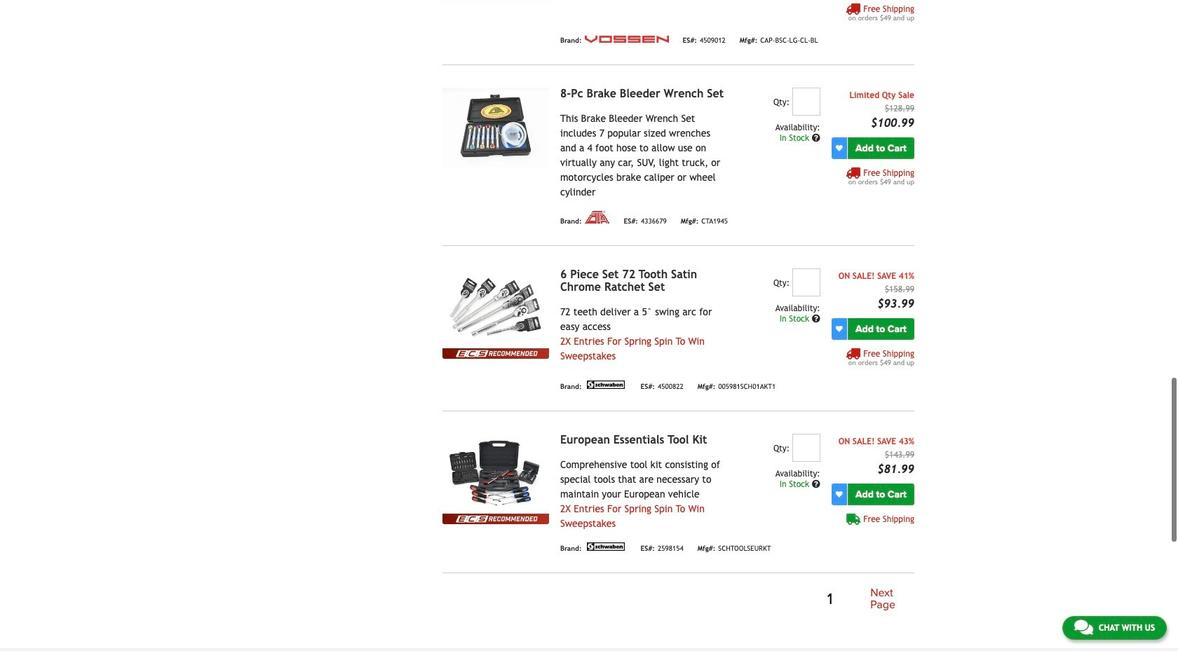 Task type: describe. For each thing, give the bounding box(es) containing it.
cta tools - corporate logo image
[[585, 211, 610, 224]]

schwaben - corporate logo image for es#2598154 - schtoolseurkt - european essentials tool kit - comprehensive tool kit consisting of special tools that are necessary to maintain your european vehicle - schwaben - audi bmw volkswagen mercedes benz mini porsche image
[[585, 543, 627, 551]]

question circle image for schwaben - corporate logo associated with es#4500822 - 005981sch01akt1 - 6 piece set 72 tooth satin chrome ratchet set - 72 teeth deliver a 5 swing arc for easy access - schwaben - audi bmw volkswagen mercedes benz mini porsche image
[[812, 315, 820, 323]]

question circle image for cta tools - corporate logo
[[812, 134, 820, 142]]

es#4509012 - cap-bsc-lg-cl-bl - classic billet sport cap for cv/vf/hf series wheels (gloss black) - hf7 only - replacement center caps - vossen - audi bmw volkswagen mercedes benz mini image
[[443, 0, 549, 3]]

es#4336679 - cta1945 - 8-pc brake bleeder wrench set - this brake bleeder wrench set includes 7 popular sized wrenches and a 4 foot hose to allow use on virtually any car, suv, light truck, or motorcycles brake caliper or wheel cylinder - cta tools - audi bmw volkswagen mercedes benz mini porsche image
[[443, 88, 549, 168]]

question circle image for schwaben - corporate logo for es#2598154 - schtoolseurkt - european essentials tool kit - comprehensive tool kit consisting of special tools that are necessary to maintain your european vehicle - schwaben - audi bmw volkswagen mercedes benz mini porsche image
[[812, 480, 820, 489]]

ecs tuning recommends this product. image for es#4500822 - 005981sch01akt1 - 6 piece set 72 tooth satin chrome ratchet set - 72 teeth deliver a 5 swing arc for easy access - schwaben - audi bmw volkswagen mercedes benz mini porsche image
[[443, 348, 549, 359]]

schwaben - corporate logo image for es#4500822 - 005981sch01akt1 - 6 piece set 72 tooth satin chrome ratchet set - 72 teeth deliver a 5 swing arc for easy access - schwaben - audi bmw volkswagen mercedes benz mini porsche image
[[585, 381, 627, 389]]

ecs tuning recommends this product. image for es#2598154 - schtoolseurkt - european essentials tool kit - comprehensive tool kit consisting of special tools that are necessary to maintain your european vehicle - schwaben - audi bmw volkswagen mercedes benz mini porsche image
[[443, 514, 549, 525]]

add to wish list image for the question circle icon related to schwaben - corporate logo associated with es#4500822 - 005981sch01akt1 - 6 piece set 72 tooth satin chrome ratchet set - 72 teeth deliver a 5 swing arc for easy access - schwaben - audi bmw volkswagen mercedes benz mini porsche image
[[836, 326, 843, 333]]

es#2598154 - schtoolseurkt - european essentials tool kit - comprehensive tool kit consisting of special tools that are necessary to maintain your european vehicle - schwaben - audi bmw volkswagen mercedes benz mini porsche image
[[443, 434, 549, 514]]

paginated product list navigation navigation
[[443, 585, 915, 615]]



Task type: vqa. For each thing, say whether or not it's contained in the screenshot.
DO at the bottom right
no



Task type: locate. For each thing, give the bounding box(es) containing it.
schwaben - corporate logo image
[[585, 381, 627, 389], [585, 543, 627, 551]]

0 vertical spatial ecs tuning recommends this product. image
[[443, 348, 549, 359]]

0 vertical spatial schwaben - corporate logo image
[[585, 381, 627, 389]]

0 vertical spatial add to wish list image
[[836, 145, 843, 152]]

ecs tuning recommends this product. image
[[443, 348, 549, 359], [443, 514, 549, 525]]

2 ecs tuning recommends this product. image from the top
[[443, 514, 549, 525]]

1 vertical spatial ecs tuning recommends this product. image
[[443, 514, 549, 525]]

question circle image
[[812, 134, 820, 142], [812, 315, 820, 323], [812, 480, 820, 489]]

2 schwaben - corporate logo image from the top
[[585, 543, 627, 551]]

3 question circle image from the top
[[812, 480, 820, 489]]

add to wish list image
[[836, 145, 843, 152], [836, 326, 843, 333], [836, 491, 843, 498]]

es#4500822 - 005981sch01akt1 - 6 piece set 72 tooth satin chrome ratchet set - 72 teeth deliver a 5 swing arc for easy access - schwaben - audi bmw volkswagen mercedes benz mini porsche image
[[443, 269, 549, 348]]

2 question circle image from the top
[[812, 315, 820, 323]]

1 question circle image from the top
[[812, 134, 820, 142]]

1 add to wish list image from the top
[[836, 145, 843, 152]]

vossen - corporate logo image
[[585, 36, 669, 43]]

add to wish list image for the question circle icon associated with schwaben - corporate logo for es#2598154 - schtoolseurkt - european essentials tool kit - comprehensive tool kit consisting of special tools that are necessary to maintain your european vehicle - schwaben - audi bmw volkswagen mercedes benz mini porsche image
[[836, 491, 843, 498]]

1 vertical spatial question circle image
[[812, 315, 820, 323]]

0 vertical spatial question circle image
[[812, 134, 820, 142]]

comments image
[[1074, 619, 1093, 636]]

2 vertical spatial add to wish list image
[[836, 491, 843, 498]]

1 vertical spatial schwaben - corporate logo image
[[585, 543, 627, 551]]

2 add to wish list image from the top
[[836, 326, 843, 333]]

None number field
[[792, 88, 820, 116], [792, 269, 820, 297], [792, 434, 820, 462], [792, 88, 820, 116], [792, 269, 820, 297], [792, 434, 820, 462]]

1 ecs tuning recommends this product. image from the top
[[443, 348, 549, 359]]

1 vertical spatial add to wish list image
[[836, 326, 843, 333]]

3 add to wish list image from the top
[[836, 491, 843, 498]]

1 schwaben - corporate logo image from the top
[[585, 381, 627, 389]]

add to wish list image for the question circle icon related to cta tools - corporate logo
[[836, 145, 843, 152]]

2 vertical spatial question circle image
[[812, 480, 820, 489]]



